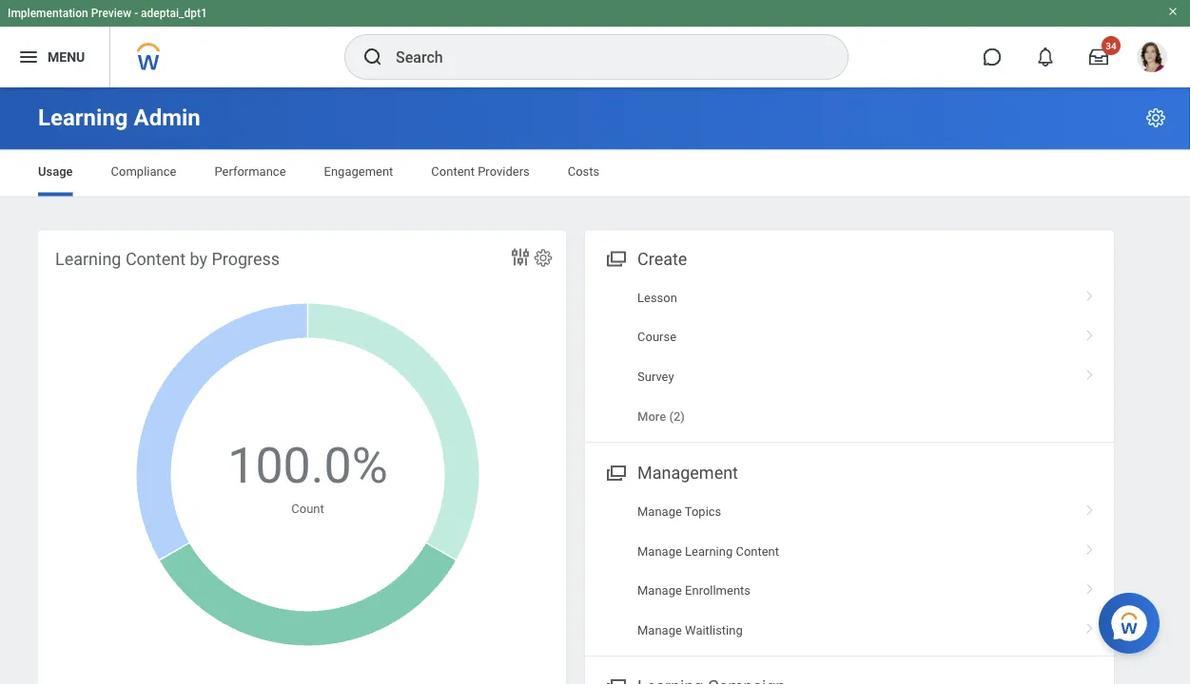 Task type: describe. For each thing, give the bounding box(es) containing it.
menu group image for management
[[602, 460, 628, 485]]

chevron right image for manage learning content
[[1078, 538, 1103, 557]]

chevron right image for manage enrollments
[[1078, 578, 1103, 597]]

menu group image
[[602, 673, 628, 685]]

more (2)
[[637, 410, 685, 424]]

100.0%
[[228, 438, 388, 495]]

menu button
[[0, 27, 110, 88]]

enrollments
[[685, 584, 751, 598]]

content providers
[[431, 165, 530, 179]]

chevron right image for course
[[1078, 323, 1103, 342]]

learning for learning admin
[[38, 104, 128, 131]]

34 button
[[1078, 36, 1121, 78]]

waitlisting
[[685, 624, 743, 638]]

menu
[[48, 49, 85, 65]]

content inside tab list
[[431, 165, 475, 179]]

providers
[[478, 165, 530, 179]]

close environment banner image
[[1167, 6, 1179, 17]]

compliance
[[111, 165, 176, 179]]

2 vertical spatial learning
[[685, 545, 733, 559]]

engagement
[[324, 165, 393, 179]]

implementation
[[8, 7, 88, 20]]

manage waitlisting link
[[585, 611, 1114, 651]]

chevron right image for lesson
[[1078, 284, 1103, 303]]

manage enrollments link
[[585, 572, 1114, 611]]

learning content by progress
[[55, 249, 280, 269]]

more (2) link
[[585, 397, 1114, 437]]

survey
[[637, 370, 674, 384]]

configure learning content by progress image
[[533, 248, 554, 269]]

list for create
[[585, 278, 1114, 437]]

profile logan mcneil image
[[1137, 42, 1167, 76]]

learning admin
[[38, 104, 201, 131]]

manage for manage enrollments
[[637, 584, 682, 598]]

100.0% main content
[[0, 88, 1190, 685]]

chevron right image for survey
[[1078, 363, 1103, 382]]

learning for learning content by progress
[[55, 249, 121, 269]]

menu group image for create
[[602, 245, 628, 271]]



Task type: locate. For each thing, give the bounding box(es) containing it.
34
[[1106, 40, 1117, 51]]

course
[[637, 330, 676, 344]]

inbox large image
[[1089, 48, 1108, 67]]

learning up "usage"
[[38, 104, 128, 131]]

1 menu group image from the top
[[602, 245, 628, 271]]

content inside 'list'
[[736, 545, 779, 559]]

configure and view chart data image
[[509, 246, 532, 269]]

2 horizontal spatial content
[[736, 545, 779, 559]]

manage up "manage waitlisting"
[[637, 584, 682, 598]]

chevron right image inside lesson 'link'
[[1078, 284, 1103, 303]]

0 vertical spatial list
[[585, 278, 1114, 437]]

100.0% count
[[228, 438, 388, 516]]

chevron right image inside course link
[[1078, 323, 1103, 342]]

course link
[[585, 318, 1114, 357]]

notifications large image
[[1036, 48, 1055, 67]]

lesson
[[637, 291, 677, 305]]

1 vertical spatial menu group image
[[602, 460, 628, 485]]

manage for manage waitlisting
[[637, 624, 682, 638]]

list containing manage topics
[[585, 493, 1114, 651]]

manage enrollments
[[637, 584, 751, 598]]

0 vertical spatial content
[[431, 165, 475, 179]]

management
[[637, 464, 738, 484]]

1 list from the top
[[585, 278, 1114, 437]]

1 manage from the top
[[637, 505, 682, 520]]

manage for manage learning content
[[637, 545, 682, 559]]

4 chevron right image from the top
[[1078, 538, 1103, 557]]

4 manage from the top
[[637, 624, 682, 638]]

content inside 'element'
[[125, 249, 186, 269]]

manage down manage enrollments
[[637, 624, 682, 638]]

chevron right image
[[1078, 499, 1103, 518], [1078, 578, 1103, 597]]

content left providers
[[431, 165, 475, 179]]

3 manage from the top
[[637, 584, 682, 598]]

configure this page image
[[1144, 107, 1167, 129]]

topics
[[685, 505, 721, 520]]

manage learning content link
[[585, 532, 1114, 572]]

count
[[291, 502, 324, 516]]

progress
[[212, 249, 280, 269]]

list
[[585, 278, 1114, 437], [585, 493, 1114, 651]]

chevron right image
[[1078, 284, 1103, 303], [1078, 323, 1103, 342], [1078, 363, 1103, 382], [1078, 538, 1103, 557], [1078, 617, 1103, 636]]

0 vertical spatial learning
[[38, 104, 128, 131]]

admin
[[134, 104, 201, 131]]

lesson link
[[585, 278, 1114, 318]]

100.0% button
[[228, 433, 391, 500]]

chevron right image for manage topics
[[1078, 499, 1103, 518]]

manage for manage topics
[[637, 505, 682, 520]]

5 chevron right image from the top
[[1078, 617, 1103, 636]]

manage waitlisting
[[637, 624, 743, 638]]

2 chevron right image from the top
[[1078, 578, 1103, 597]]

1 vertical spatial list
[[585, 493, 1114, 651]]

more
[[637, 410, 666, 424]]

learning down "usage"
[[55, 249, 121, 269]]

create
[[637, 249, 687, 269]]

content left the by on the top
[[125, 249, 186, 269]]

search image
[[361, 46, 384, 68]]

chevron right image inside survey link
[[1078, 363, 1103, 382]]

chevron right image inside manage enrollments link
[[1078, 578, 1103, 597]]

manage
[[637, 505, 682, 520], [637, 545, 682, 559], [637, 584, 682, 598], [637, 624, 682, 638]]

tab list inside 100.0% main content
[[19, 151, 1171, 196]]

menu group image left management
[[602, 460, 628, 485]]

(2)
[[669, 410, 685, 424]]

survey link
[[585, 357, 1114, 397]]

1 chevron right image from the top
[[1078, 499, 1103, 518]]

-
[[134, 7, 138, 20]]

content
[[431, 165, 475, 179], [125, 249, 186, 269], [736, 545, 779, 559]]

1 horizontal spatial content
[[431, 165, 475, 179]]

3 chevron right image from the top
[[1078, 363, 1103, 382]]

1 vertical spatial content
[[125, 249, 186, 269]]

0 horizontal spatial content
[[125, 249, 186, 269]]

Search Workday  search field
[[396, 36, 809, 78]]

learning down topics at the bottom right
[[685, 545, 733, 559]]

menu banner
[[0, 0, 1190, 88]]

tab list containing usage
[[19, 151, 1171, 196]]

justify image
[[17, 46, 40, 68]]

2 menu group image from the top
[[602, 460, 628, 485]]

manage left topics at the bottom right
[[637, 505, 682, 520]]

chevron right image for manage waitlisting
[[1078, 617, 1103, 636]]

manage down manage topics
[[637, 545, 682, 559]]

costs
[[568, 165, 600, 179]]

chevron right image inside manage topics link
[[1078, 499, 1103, 518]]

manage topics link
[[585, 493, 1114, 532]]

usage
[[38, 165, 73, 179]]

0 vertical spatial chevron right image
[[1078, 499, 1103, 518]]

learning inside 'element'
[[55, 249, 121, 269]]

adeptai_dpt1
[[141, 7, 207, 20]]

list for management
[[585, 493, 1114, 651]]

performance
[[214, 165, 286, 179]]

1 vertical spatial chevron right image
[[1078, 578, 1103, 597]]

content up enrollments
[[736, 545, 779, 559]]

learning content by progress element
[[38, 231, 566, 685]]

by
[[190, 249, 207, 269]]

menu group image left create
[[602, 245, 628, 271]]

0 vertical spatial menu group image
[[602, 245, 628, 271]]

2 manage from the top
[[637, 545, 682, 559]]

manage learning content
[[637, 545, 779, 559]]

2 chevron right image from the top
[[1078, 323, 1103, 342]]

2 vertical spatial content
[[736, 545, 779, 559]]

1 chevron right image from the top
[[1078, 284, 1103, 303]]

chevron right image inside manage learning content link
[[1078, 538, 1103, 557]]

more (2) button
[[637, 408, 685, 425]]

implementation preview -   adeptai_dpt1
[[8, 7, 207, 20]]

tab list
[[19, 151, 1171, 196]]

preview
[[91, 7, 131, 20]]

menu group image
[[602, 245, 628, 271], [602, 460, 628, 485]]

1 vertical spatial learning
[[55, 249, 121, 269]]

learning
[[38, 104, 128, 131], [55, 249, 121, 269], [685, 545, 733, 559]]

2 list from the top
[[585, 493, 1114, 651]]

manage topics
[[637, 505, 721, 520]]

chevron right image inside "manage waitlisting" link
[[1078, 617, 1103, 636]]

list containing lesson
[[585, 278, 1114, 437]]



Task type: vqa. For each thing, say whether or not it's contained in the screenshot.
LEARNING to the bottom
yes



